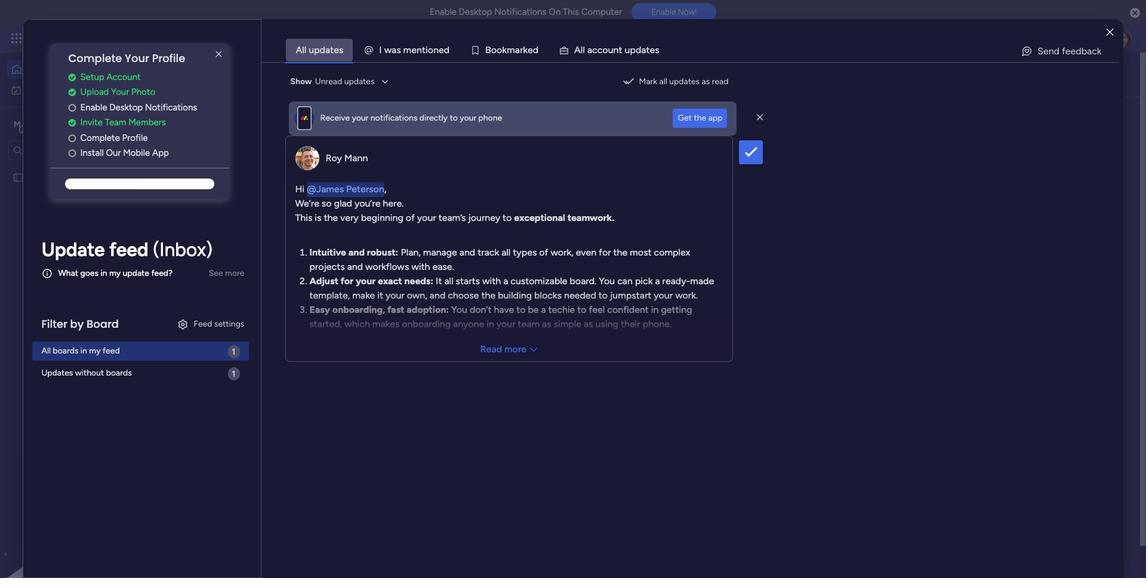 Task type: describe. For each thing, give the bounding box(es) containing it.
recently visited
[[237, 122, 317, 135]]

0 vertical spatial 1
[[346, 310, 350, 320]]

a right b
[[515, 44, 520, 56]]

send feedback
[[1038, 45, 1102, 57]]

feed settings
[[194, 319, 245, 329]]

see for see plans
[[209, 33, 223, 43]]

mark all updates as read
[[639, 76, 729, 87]]

to right the directly
[[450, 113, 458, 123]]

0 vertical spatial update feed (inbox)
[[41, 238, 213, 261]]

your right receive
[[352, 113, 369, 123]]

app
[[709, 113, 723, 123]]

fast
[[388, 304, 405, 315]]

my for feed
[[89, 346, 101, 356]]

1 vertical spatial update
[[237, 309, 273, 322]]

now!
[[678, 7, 697, 17]]

all updates
[[296, 44, 344, 56]]

here.
[[383, 197, 404, 209]]

enable desktop notifications on this computer
[[430, 7, 622, 17]]

0 vertical spatial roy mann
[[326, 152, 368, 163]]

1 e from the left
[[412, 44, 417, 56]]

get
[[678, 113, 692, 123]]

my work button
[[7, 80, 128, 99]]

be
[[528, 304, 539, 315]]

needed
[[564, 289, 597, 301]]

check circle image for upload
[[68, 88, 76, 97]]

members
[[129, 117, 166, 128]]

quickly
[[206, 75, 238, 86]]

test inside list box
[[28, 172, 44, 182]]

complex
[[654, 246, 691, 258]]

ease.
[[433, 261, 454, 272]]

make
[[352, 289, 375, 301]]

needs:
[[405, 275, 434, 286]]

it
[[378, 289, 383, 301]]

Search in workspace field
[[25, 143, 100, 157]]

1 vertical spatial roy mann
[[280, 349, 320, 359]]

beginning
[[361, 212, 404, 223]]

main inside workspace selection element
[[27, 119, 48, 130]]

all boards in my feed
[[41, 346, 120, 356]]

phone
[[479, 113, 502, 123]]

even
[[576, 246, 597, 258]]

0 vertical spatial management
[[120, 31, 186, 45]]

all updates tab
[[286, 38, 354, 62]]

your down ready-
[[654, 289, 673, 301]]

check circle image
[[68, 118, 76, 127]]

4 o from the left
[[603, 44, 608, 56]]

invite
[[80, 117, 103, 128]]

1 vertical spatial test
[[253, 242, 271, 254]]

your for profile
[[125, 51, 149, 66]]

0 horizontal spatial profile
[[122, 132, 148, 143]]

can
[[618, 275, 633, 286]]

read
[[481, 343, 502, 354]]

anyone
[[453, 318, 484, 329]]

see more
[[209, 268, 245, 278]]

inbox
[[359, 75, 382, 86]]

easy
[[310, 304, 330, 315]]

work for monday
[[96, 31, 118, 45]]

home button
[[7, 60, 128, 79]]

1 vertical spatial feed
[[276, 309, 298, 322]]

3 e from the left
[[528, 44, 533, 56]]

and inside good afternoon, james! quickly access your recent boards, inbox and workspaces
[[385, 75, 401, 86]]

in up phone.
[[651, 304, 659, 315]]

easy onboarding, fast adoption:
[[310, 304, 449, 315]]

and left the track
[[460, 246, 476, 258]]

hi @james peterson , we're so glad you're here. this is the very beginning of your team's journey to exceptional teamwork.
[[295, 183, 615, 223]]

public board image
[[13, 172, 24, 183]]

2 k from the left
[[523, 44, 528, 56]]

mark all updates as read button
[[618, 72, 734, 91]]

2 c from the left
[[598, 44, 603, 56]]

makes
[[373, 318, 400, 329]]

my for update
[[109, 268, 121, 278]]

@james peterson link
[[307, 181, 384, 197]]

2 u from the left
[[625, 44, 630, 56]]

your left phone
[[460, 113, 477, 123]]

1 vertical spatial mann
[[297, 349, 320, 359]]

close recently visited image
[[220, 121, 235, 136]]

m for a
[[507, 44, 515, 56]]

recent
[[294, 75, 322, 86]]

invite team members
[[80, 117, 166, 128]]

projects
[[310, 261, 345, 272]]

choose
[[448, 289, 479, 301]]

to inside hi @james peterson , we're so glad you're here. this is the very beginning of your team's journey to exceptional teamwork.
[[503, 212, 512, 223]]

0 horizontal spatial update
[[41, 238, 105, 261]]

plan, manage and track all types of work, even for the most complex projects and workflows with ease.
[[310, 246, 691, 272]]

test list box
[[0, 165, 152, 349]]

robust:
[[367, 246, 399, 258]]

1 horizontal spatial lottie animation element
[[576, 53, 912, 98]]

your for photo
[[111, 87, 129, 98]]

d for i w a s m e n t i o n e d
[[444, 44, 450, 56]]

in up updates without boards
[[81, 346, 87, 356]]

notifications for enable desktop notifications
[[145, 102, 197, 113]]

close update feed (inbox) image
[[220, 308, 235, 323]]

of inside the plan, manage and track all types of work, even for the most complex projects and workflows with ease.
[[539, 246, 549, 258]]

getting
[[661, 304, 693, 315]]

enable desktop notifications link
[[68, 101, 230, 114]]

what
[[58, 268, 78, 278]]

m for e
[[403, 44, 412, 56]]

1 horizontal spatial main
[[329, 262, 347, 272]]

your inside hi @james peterson , we're so glad you're here. this is the very beginning of your team's journey to exceptional teamwork.
[[417, 212, 436, 223]]

1 horizontal spatial mann
[[344, 152, 368, 163]]

more for read more
[[505, 343, 527, 354]]

which
[[345, 318, 370, 329]]

mark
[[639, 76, 658, 87]]

1 for all boards in my feed
[[232, 347, 236, 357]]

team
[[105, 117, 126, 128]]

of inside hi @james peterson , we're so glad you're here. this is the very beginning of your team's journey to exceptional teamwork.
[[406, 212, 415, 223]]

workspaces inside good afternoon, james! quickly access your recent boards, inbox and workspaces
[[403, 75, 454, 86]]

james!
[[270, 63, 297, 73]]

1 o from the left
[[428, 44, 434, 56]]

template,
[[310, 289, 350, 301]]

select product image
[[11, 32, 23, 44]]

1 c from the left
[[592, 44, 598, 56]]

1 l from the left
[[581, 44, 583, 56]]

to inside it all starts with a customizable board. you can pick a ready-made template, make it your own, and choose the building blocks needed to jumpstart your work.
[[599, 289, 608, 301]]

with inside it all starts with a customizable board. you can pick a ready-made template, make it your own, and choose the building blocks needed to jumpstart your work.
[[483, 275, 501, 286]]

updates for mark
[[670, 76, 700, 87]]

1 vertical spatial update feed (inbox)
[[237, 309, 337, 322]]

0 vertical spatial profile
[[152, 51, 185, 66]]

a right the "pick"
[[655, 275, 660, 286]]

very
[[340, 212, 359, 223]]

a up the building
[[504, 275, 508, 286]]

0 horizontal spatial as
[[542, 318, 552, 329]]

as inside 'button'
[[702, 76, 710, 87]]

0 vertical spatial feed
[[109, 238, 148, 261]]

>
[[322, 262, 327, 272]]

send feedback button
[[1017, 42, 1107, 61]]

account
[[107, 72, 141, 82]]

circle o image for complete
[[68, 134, 76, 143]]

workflows
[[366, 261, 409, 272]]

team
[[518, 318, 540, 329]]

starts
[[456, 275, 480, 286]]

techie
[[549, 304, 575, 315]]

1 horizontal spatial (inbox)
[[301, 309, 337, 322]]

so
[[322, 197, 332, 209]]

1 t from the left
[[422, 44, 426, 56]]

2 vertical spatial feed
[[103, 346, 120, 356]]

check circle image for setup
[[68, 73, 76, 82]]

to left "be"
[[517, 304, 526, 315]]

invite team members link
[[68, 116, 230, 129]]

dapulse x slim image
[[212, 47, 226, 62]]

d for a l l a c c o u n t u p d a t e s
[[636, 44, 642, 56]]

started,
[[310, 318, 342, 329]]

plans
[[225, 33, 245, 43]]

all for all updates
[[296, 44, 307, 56]]

1 u from the left
[[608, 44, 614, 56]]

upload your photo
[[80, 87, 155, 98]]

and down intuitive and robust:
[[347, 261, 363, 272]]

in down the don't
[[487, 318, 494, 329]]

notifications
[[371, 113, 418, 123]]

monday
[[53, 31, 94, 45]]

enable for enable desktop notifications
[[80, 102, 107, 113]]

w
[[384, 44, 392, 56]]

0 horizontal spatial workspaces
[[255, 473, 314, 486]]

work,
[[551, 246, 574, 258]]

0 horizontal spatial lottie animation element
[[0, 457, 152, 578]]

our
[[106, 148, 121, 158]]

feed?
[[151, 268, 173, 278]]

install our mobile app link
[[68, 146, 230, 160]]

i
[[379, 44, 382, 56]]

filter by board
[[41, 316, 119, 331]]

this inside hi @james peterson , we're so glad you're here. this is the very beginning of your team's journey to exceptional teamwork.
[[295, 212, 313, 223]]

don't
[[470, 304, 492, 315]]

you don't have to be a techie to feel confident in getting started, which makes onboarding anyone in your team as simple as using their phone.
[[310, 304, 693, 329]]

unread
[[315, 76, 342, 87]]

adjust for your exact needs:
[[310, 275, 434, 286]]

2 n from the left
[[434, 44, 439, 56]]

1 horizontal spatial workspace
[[349, 262, 389, 272]]

enable for enable desktop notifications on this computer
[[430, 7, 457, 17]]

workspace image for the m button
[[240, 508, 269, 537]]

track
[[478, 246, 499, 258]]

with inside the plan, manage and track all types of work, even for the most complex projects and workflows with ease.
[[412, 261, 430, 272]]

1 vertical spatial roy
[[280, 349, 295, 359]]



Task type: locate. For each thing, give the bounding box(es) containing it.
l down the computer
[[581, 44, 583, 56]]

1 circle o image from the top
[[68, 103, 76, 112]]

your up fast
[[386, 289, 405, 301]]

my
[[26, 85, 38, 95], [237, 473, 253, 486]]

2 o from the left
[[491, 44, 497, 56]]

good afternoon, james! quickly access your recent boards, inbox and workspaces
[[206, 63, 454, 86]]

2 horizontal spatial d
[[636, 44, 642, 56]]

1 vertical spatial management
[[270, 262, 320, 272]]

c
[[592, 44, 598, 56], [598, 44, 603, 56]]

and inside it all starts with a customizable board. you can pick a ready-made template, make it your own, and choose the building blocks needed to jumpstart your work.
[[430, 289, 446, 301]]

1 vertical spatial circle o image
[[68, 134, 76, 143]]

read
[[712, 76, 729, 87]]

a l l a c c o u n t u p d a t e s
[[575, 44, 660, 56]]

and
[[385, 75, 401, 86], [349, 246, 365, 258], [460, 246, 476, 258], [347, 261, 363, 272], [430, 289, 446, 301]]

1 vertical spatial with
[[483, 275, 501, 286]]

0 horizontal spatial my
[[26, 85, 38, 95]]

updates for show
[[344, 76, 375, 87]]

by
[[70, 316, 84, 331]]

0 vertical spatial workspace
[[51, 119, 98, 130]]

1 vertical spatial you
[[452, 304, 468, 315]]

component image
[[235, 261, 246, 271]]

main left check circle icon
[[27, 119, 48, 130]]

o left r
[[491, 44, 497, 56]]

you left can
[[599, 275, 615, 286]]

0 horizontal spatial boards
[[53, 346, 78, 356]]

workspace up search in workspace field on the left of page
[[51, 119, 98, 130]]

m for the m button
[[248, 513, 260, 531]]

workspace inside workspace selection element
[[51, 119, 98, 130]]

more inside see more button
[[225, 268, 245, 278]]

you down choose
[[452, 304, 468, 315]]

to down needed
[[578, 304, 587, 315]]

computer
[[582, 7, 622, 17]]

desktop
[[459, 7, 492, 17], [109, 102, 143, 113]]

enable down "upload"
[[80, 102, 107, 113]]

complete for complete your profile
[[68, 51, 122, 66]]

0 vertical spatial update
[[41, 238, 105, 261]]

0 horizontal spatial roy
[[280, 349, 295, 359]]

check circle image inside upload your photo link
[[68, 88, 76, 97]]

1 vertical spatial my
[[237, 473, 253, 486]]

a inside you don't have to be a techie to feel confident in getting started, which makes onboarding anyone in your team as simple as using their phone.
[[541, 304, 546, 315]]

mann up peterson
[[344, 152, 368, 163]]

of left work, on the top of page
[[539, 246, 549, 258]]

all inside it all starts with a customizable board. you can pick a ready-made template, make it your own, and choose the building blocks needed to jumpstart your work.
[[445, 275, 454, 286]]

my inside button
[[26, 85, 38, 95]]

your
[[125, 51, 149, 66], [111, 87, 129, 98]]

afternoon,
[[229, 63, 268, 73]]

your inside you don't have to be a techie to feel confident in getting started, which makes onboarding anyone in your team as simple as using their phone.
[[497, 318, 516, 329]]

feel
[[589, 304, 605, 315]]

(inbox) down template,
[[301, 309, 337, 322]]

1 horizontal spatial roy mann
[[326, 152, 368, 163]]

lottie animation image
[[0, 457, 152, 578]]

workspace image down my workspaces
[[240, 508, 269, 537]]

complete inside complete profile link
[[80, 132, 120, 143]]

circle o image inside enable desktop notifications link
[[68, 103, 76, 112]]

3 n from the left
[[614, 44, 619, 56]]

1 horizontal spatial updates
[[344, 76, 375, 87]]

2 d from the left
[[533, 44, 539, 56]]

0 horizontal spatial for
[[341, 275, 354, 286]]

lottie animation element
[[576, 53, 912, 98], [0, 457, 152, 578]]

update feed (inbox) up update
[[41, 238, 213, 261]]

board
[[87, 316, 119, 331]]

own,
[[407, 289, 428, 301]]

0 horizontal spatial d
[[444, 44, 450, 56]]

0 horizontal spatial workspace
[[51, 119, 98, 130]]

it
[[436, 275, 442, 286]]

enable now! button
[[632, 3, 717, 21]]

upload your photo link
[[68, 86, 230, 99]]

using
[[596, 318, 619, 329]]

1 horizontal spatial m
[[507, 44, 515, 56]]

your down james!
[[273, 75, 292, 86]]

2 m from the left
[[507, 44, 515, 56]]

it all starts with a customizable board. you can pick a ready-made template, make it your own, and choose the building blocks needed to jumpstart your work.
[[310, 275, 714, 301]]

dapulse close image
[[1131, 7, 1141, 19]]

d right r
[[533, 44, 539, 56]]

my for my work
[[26, 85, 38, 95]]

0 vertical spatial my
[[26, 85, 38, 95]]

your inside good afternoon, james! quickly access your recent boards, inbox and workspaces
[[273, 75, 292, 86]]

o right w on the top left
[[428, 44, 434, 56]]

m down my workspaces
[[248, 513, 260, 531]]

0 horizontal spatial all
[[41, 346, 51, 356]]

workspace image for workspace selection element
[[11, 118, 23, 131]]

test
[[28, 172, 44, 182], [253, 242, 271, 254]]

to up feel
[[599, 289, 608, 301]]

check circle image
[[68, 73, 76, 82], [68, 88, 76, 97]]

made
[[691, 275, 714, 286]]

enable
[[430, 7, 457, 17], [652, 7, 676, 17], [80, 102, 107, 113]]

and left add to favorites icon
[[349, 246, 365, 258]]

enable for enable now!
[[652, 7, 676, 17]]

1 vertical spatial for
[[341, 275, 354, 286]]

we're
[[295, 197, 319, 209]]

their
[[621, 318, 641, 329]]

boards,
[[325, 75, 356, 86]]

2 t from the left
[[619, 44, 623, 56]]

0 vertical spatial test
[[28, 172, 44, 182]]

glad
[[334, 197, 352, 209]]

desktop for enable desktop notifications on this computer
[[459, 7, 492, 17]]

(inbox) up feed?
[[153, 238, 213, 261]]

see for see more
[[209, 268, 223, 278]]

your up "make"
[[356, 275, 376, 286]]

apps image
[[1016, 32, 1028, 44]]

see inside button
[[209, 33, 223, 43]]

0 vertical spatial boards
[[53, 346, 78, 356]]

roy mann image
[[248, 349, 272, 373]]

1 horizontal spatial of
[[539, 246, 549, 258]]

blocks
[[535, 289, 562, 301]]

updates inside 'button'
[[670, 76, 700, 87]]

see more button
[[204, 264, 249, 283]]

tab list
[[286, 38, 1119, 62]]

2 check circle image from the top
[[68, 88, 76, 97]]

s right w on the top left
[[397, 44, 401, 56]]

m button
[[228, 496, 547, 549]]

see inside button
[[209, 268, 223, 278]]

s right p
[[655, 44, 660, 56]]

1 horizontal spatial d
[[533, 44, 539, 56]]

main right '>'
[[329, 262, 347, 272]]

0 vertical spatial of
[[406, 212, 415, 223]]

see up dapulse x slim image
[[209, 33, 223, 43]]

more right read at the left
[[505, 343, 527, 354]]

1 horizontal spatial with
[[483, 275, 501, 286]]

t left p
[[619, 44, 623, 56]]

a right "a"
[[588, 44, 592, 56]]

1 horizontal spatial test
[[253, 242, 271, 254]]

3 d from the left
[[636, 44, 642, 56]]

this right on
[[563, 7, 579, 17]]

all for all boards in my feed
[[41, 346, 51, 356]]

desktop for enable desktop notifications
[[109, 102, 143, 113]]

1 horizontal spatial you
[[599, 275, 615, 286]]

0 horizontal spatial workspace image
[[11, 118, 23, 131]]

0 horizontal spatial work
[[40, 85, 58, 95]]

receive
[[320, 113, 350, 123]]

1 horizontal spatial all
[[296, 44, 307, 56]]

1 vertical spatial your
[[111, 87, 129, 98]]

notifications for enable desktop notifications on this computer
[[495, 7, 547, 17]]

intuitive
[[310, 246, 346, 258]]

2 vertical spatial circle o image
[[68, 149, 76, 158]]

access
[[241, 75, 270, 86]]

1 m from the left
[[403, 44, 412, 56]]

,
[[384, 183, 387, 194]]

check circle image left "upload"
[[68, 88, 76, 97]]

2 horizontal spatial enable
[[652, 7, 676, 17]]

peterson
[[346, 183, 384, 194]]

of
[[406, 212, 415, 223], [539, 246, 549, 258]]

2 l from the left
[[583, 44, 585, 56]]

0 horizontal spatial with
[[412, 261, 430, 272]]

update up what
[[41, 238, 105, 261]]

a right p
[[642, 44, 646, 56]]

see left 'component' icon
[[209, 268, 223, 278]]

m left i
[[403, 44, 412, 56]]

e left i
[[412, 44, 417, 56]]

0 vertical spatial work
[[96, 31, 118, 45]]

boards right without
[[106, 368, 132, 378]]

1 vertical spatial all
[[502, 246, 511, 258]]

the right "is"
[[324, 212, 338, 223]]

adoption:
[[407, 304, 449, 315]]

desktop inside enable desktop notifications link
[[109, 102, 143, 113]]

t
[[422, 44, 426, 56], [619, 44, 623, 56], [646, 44, 650, 56]]

workspace image
[[11, 118, 23, 131], [240, 508, 269, 537]]

for right even at the right
[[599, 246, 611, 258]]

1 vertical spatial all
[[41, 346, 51, 356]]

1 horizontal spatial desktop
[[459, 7, 492, 17]]

circle o image up check circle icon
[[68, 103, 76, 112]]

enable inside button
[[652, 7, 676, 17]]

2 s from the left
[[655, 44, 660, 56]]

all right the track
[[502, 246, 511, 258]]

0 horizontal spatial test
[[28, 172, 44, 182]]

receive your notifications directly to your phone
[[320, 113, 502, 123]]

updates
[[41, 368, 73, 378]]

0 vertical spatial complete
[[68, 51, 122, 66]]

4 e from the left
[[650, 44, 655, 56]]

2 vertical spatial 1
[[232, 369, 236, 379]]

updates inside tab
[[309, 44, 344, 56]]

2 horizontal spatial n
[[614, 44, 619, 56]]

1 vertical spatial work
[[40, 85, 58, 95]]

workspaces
[[403, 75, 454, 86], [255, 473, 314, 486]]

1 horizontal spatial as
[[584, 318, 593, 329]]

p
[[630, 44, 636, 56]]

0 horizontal spatial n
[[417, 44, 422, 56]]

circle o image for enable
[[68, 103, 76, 112]]

circle o image for install
[[68, 149, 76, 158]]

my
[[109, 268, 121, 278], [89, 346, 101, 356]]

a
[[392, 44, 397, 56], [515, 44, 520, 56], [588, 44, 592, 56], [642, 44, 646, 56], [504, 275, 508, 286], [655, 275, 660, 286], [541, 304, 546, 315]]

your up the setup account link at the top left of page
[[125, 51, 149, 66]]

1 vertical spatial (inbox)
[[301, 309, 337, 322]]

my work
[[26, 85, 58, 95]]

check circle image inside the setup account link
[[68, 73, 76, 82]]

1 see from the top
[[209, 33, 223, 43]]

o right b
[[497, 44, 502, 56]]

setup
[[80, 72, 104, 82]]

tab list containing all updates
[[286, 38, 1119, 62]]

workspace selection element
[[11, 117, 100, 133]]

you inside you don't have to be a techie to feel confident in getting started, which makes onboarding anyone in your team as simple as using their phone.
[[452, 304, 468, 315]]

0 vertical spatial lottie animation element
[[576, 53, 912, 98]]

all inside 'button'
[[660, 76, 668, 87]]

workspace image left main workspace at the top left of the page
[[11, 118, 23, 131]]

circle o image left install
[[68, 149, 76, 158]]

roy mann
[[326, 152, 368, 163], [280, 349, 320, 359]]

profile
[[152, 51, 185, 66], [122, 132, 148, 143]]

n left p
[[614, 44, 619, 56]]

d up mark
[[636, 44, 642, 56]]

the inside hi @james peterson , we're so glad you're here. this is the very beginning of your team's journey to exceptional teamwork.
[[324, 212, 338, 223]]

all up james!
[[296, 44, 307, 56]]

circle o image
[[68, 103, 76, 112], [68, 134, 76, 143], [68, 149, 76, 158]]

types
[[513, 246, 537, 258]]

good
[[206, 63, 227, 73]]

1 check circle image from the top
[[68, 73, 76, 82]]

onboarding
[[402, 318, 451, 329]]

close image
[[1107, 28, 1114, 37]]

0 vertical spatial m
[[14, 119, 21, 129]]

d
[[444, 44, 450, 56], [533, 44, 539, 56], [636, 44, 642, 56]]

onboarding,
[[333, 304, 385, 315]]

work up complete your profile
[[96, 31, 118, 45]]

management up complete your profile
[[120, 31, 186, 45]]

0 vertical spatial roy
[[326, 152, 342, 163]]

0 vertical spatial this
[[563, 7, 579, 17]]

you're
[[355, 197, 381, 209]]

my for my workspaces
[[237, 473, 253, 486]]

m
[[14, 119, 21, 129], [248, 513, 260, 531]]

2 horizontal spatial all
[[660, 76, 668, 87]]

updates up good afternoon, james! quickly access your recent boards, inbox and workspaces
[[309, 44, 344, 56]]

more inside read more button
[[505, 343, 527, 354]]

this
[[563, 7, 579, 17], [295, 212, 313, 223]]

1 for updates without boards
[[232, 369, 236, 379]]

n left i
[[417, 44, 422, 56]]

goes
[[80, 268, 99, 278]]

all for starts
[[445, 275, 454, 286]]

a right "i" at left
[[392, 44, 397, 56]]

to right journey
[[503, 212, 512, 223]]

u right "a"
[[625, 44, 630, 56]]

o left p
[[603, 44, 608, 56]]

updates right "unread"
[[344, 76, 375, 87]]

the inside the plan, manage and track all types of work, even for the most complex projects and workflows with ease.
[[614, 246, 628, 258]]

feed settings button
[[172, 315, 249, 334]]

1 horizontal spatial k
[[523, 44, 528, 56]]

2 vertical spatial all
[[445, 275, 454, 286]]

0 vertical spatial check circle image
[[68, 73, 76, 82]]

your left team's
[[417, 212, 436, 223]]

update right close update feed (inbox) "icon"
[[237, 309, 273, 322]]

profile up the setup account link at the top left of page
[[152, 51, 185, 66]]

2 circle o image from the top
[[68, 134, 76, 143]]

manage
[[423, 246, 457, 258]]

simple
[[554, 318, 582, 329]]

m inside button
[[248, 513, 260, 531]]

complete up setup
[[68, 51, 122, 66]]

1 horizontal spatial boards
[[106, 368, 132, 378]]

circle o image inside complete profile link
[[68, 134, 76, 143]]

m left main workspace at the top left of the page
[[14, 119, 21, 129]]

feed up update
[[109, 238, 148, 261]]

see plans button
[[193, 29, 250, 47]]

1 vertical spatial workspace image
[[240, 508, 269, 537]]

0 vertical spatial notifications
[[495, 7, 547, 17]]

workspace image inside the m button
[[240, 508, 269, 537]]

0 vertical spatial more
[[225, 268, 245, 278]]

with down the plan, manage and track all types of work, even for the most complex projects and workflows with ease.
[[483, 275, 501, 286]]

complete for complete profile
[[80, 132, 120, 143]]

n right i
[[434, 44, 439, 56]]

and right inbox
[[385, 75, 401, 86]]

as right team at the left bottom
[[542, 318, 552, 329]]

0 horizontal spatial management
[[120, 31, 186, 45]]

roy mann right roy mann icon
[[280, 349, 320, 359]]

all for updates
[[660, 76, 668, 87]]

work management > main workspace
[[250, 262, 389, 272]]

circle o image inside install our mobile app link
[[68, 149, 76, 158]]

complete profile link
[[68, 131, 230, 145]]

feed left easy
[[276, 309, 298, 322]]

0 horizontal spatial all
[[445, 275, 454, 286]]

0 horizontal spatial notifications
[[145, 102, 197, 113]]

2 horizontal spatial t
[[646, 44, 650, 56]]

roy up @james
[[326, 152, 342, 163]]

0 horizontal spatial this
[[295, 212, 313, 223]]

your down account
[[111, 87, 129, 98]]

u left p
[[608, 44, 614, 56]]

mann down the started,
[[297, 349, 320, 359]]

feedback
[[1062, 45, 1102, 57]]

in right goes
[[101, 268, 107, 278]]

work down home on the top left of the page
[[40, 85, 58, 95]]

the left most
[[614, 246, 628, 258]]

feed down board
[[103, 346, 120, 356]]

install our mobile app
[[80, 148, 169, 158]]

work inside button
[[40, 85, 58, 95]]

3 t from the left
[[646, 44, 650, 56]]

notifications down upload your photo link
[[145, 102, 197, 113]]

0 vertical spatial with
[[412, 261, 430, 272]]

as left read
[[702, 76, 710, 87]]

1 n from the left
[[417, 44, 422, 56]]

check circle image left setup
[[68, 73, 76, 82]]

0 horizontal spatial roy mann
[[280, 349, 320, 359]]

james peterson image
[[1113, 29, 1132, 48]]

0 horizontal spatial (inbox)
[[153, 238, 213, 261]]

1 vertical spatial more
[[505, 343, 527, 354]]

enable left now! at the right of the page
[[652, 7, 676, 17]]

r
[[520, 44, 523, 56]]

roy
[[326, 152, 342, 163], [280, 349, 295, 359]]

is
[[315, 212, 322, 223]]

1 s from the left
[[397, 44, 401, 56]]

management left '>'
[[270, 262, 320, 272]]

e right r
[[528, 44, 533, 56]]

0 horizontal spatial updates
[[309, 44, 344, 56]]

the inside "button"
[[694, 113, 707, 123]]

3 o from the left
[[497, 44, 502, 56]]

1 vertical spatial main
[[329, 262, 347, 272]]

2 e from the left
[[439, 44, 444, 56]]

1 horizontal spatial roy
[[326, 152, 342, 163]]

2 see from the top
[[209, 268, 223, 278]]

dapulse x slim image
[[757, 112, 764, 123]]

0 vertical spatial see
[[209, 33, 223, 43]]

my up without
[[89, 346, 101, 356]]

option
[[0, 167, 152, 169]]

get the app button
[[673, 108, 728, 128]]

roy mann up @james peterson link
[[326, 152, 368, 163]]

e right i
[[439, 44, 444, 56]]

you inside it all starts with a customizable board. you can pick a ready-made template, make it your own, and choose the building blocks needed to jumpstart your work.
[[599, 275, 615, 286]]

0 vertical spatial workspaces
[[403, 75, 454, 86]]

your down the have
[[497, 318, 516, 329]]

3 circle o image from the top
[[68, 149, 76, 158]]

0 vertical spatial desktop
[[459, 7, 492, 17]]

see plans
[[209, 33, 245, 43]]

in
[[101, 268, 107, 278], [651, 304, 659, 315], [487, 318, 494, 329], [81, 346, 87, 356]]

this left "is"
[[295, 212, 313, 223]]

1 vertical spatial profile
[[122, 132, 148, 143]]

all inside the plan, manage and track all types of work, even for the most complex projects and workflows with ease.
[[502, 246, 511, 258]]

m for workspace selection element
[[14, 119, 21, 129]]

1 horizontal spatial work
[[96, 31, 118, 45]]

1 horizontal spatial u
[[625, 44, 630, 56]]

hi
[[295, 183, 305, 194]]

team's
[[439, 212, 466, 223]]

1 horizontal spatial this
[[563, 7, 579, 17]]

app
[[152, 148, 169, 158]]

1 horizontal spatial for
[[599, 246, 611, 258]]

for up "make"
[[341, 275, 354, 286]]

m inside workspace selection element
[[14, 119, 21, 129]]

1 vertical spatial 1
[[232, 347, 236, 357]]

1 horizontal spatial update feed (inbox)
[[237, 309, 337, 322]]

directly
[[420, 113, 448, 123]]

what goes in my update feed?
[[58, 268, 173, 278]]

the inside it all starts with a customizable board. you can pick a ready-made template, make it your own, and choose the building blocks needed to jumpstart your work.
[[482, 289, 496, 301]]

2 vertical spatial work
[[250, 262, 268, 272]]

0 vertical spatial main
[[27, 119, 48, 130]]

more
[[225, 268, 245, 278], [505, 343, 527, 354]]

update feed (inbox) down template,
[[237, 309, 337, 322]]

circle o image down check circle icon
[[68, 134, 76, 143]]

0 horizontal spatial you
[[452, 304, 468, 315]]

more up close update feed (inbox) "icon"
[[225, 268, 245, 278]]

more for see more
[[225, 268, 245, 278]]

add to favorites image
[[374, 242, 386, 254]]

2 horizontal spatial as
[[702, 76, 710, 87]]

work for my
[[40, 85, 58, 95]]

all inside tab
[[296, 44, 307, 56]]

1 d from the left
[[444, 44, 450, 56]]

1 k from the left
[[502, 44, 507, 56]]

read more
[[481, 343, 527, 354]]

i w a s m e n t i o n e d
[[379, 44, 450, 56]]

pick
[[635, 275, 653, 286]]

0 horizontal spatial mann
[[297, 349, 320, 359]]

m
[[403, 44, 412, 56], [507, 44, 515, 56]]

all
[[660, 76, 668, 87], [502, 246, 511, 258], [445, 275, 454, 286]]

my left update
[[109, 268, 121, 278]]

for inside the plan, manage and track all types of work, even for the most complex projects and workflows with ease.
[[599, 246, 611, 258]]

0 vertical spatial (inbox)
[[153, 238, 213, 261]]

1 horizontal spatial my
[[109, 268, 121, 278]]



Task type: vqa. For each thing, say whether or not it's contained in the screenshot.
lottie animation 'element'
yes



